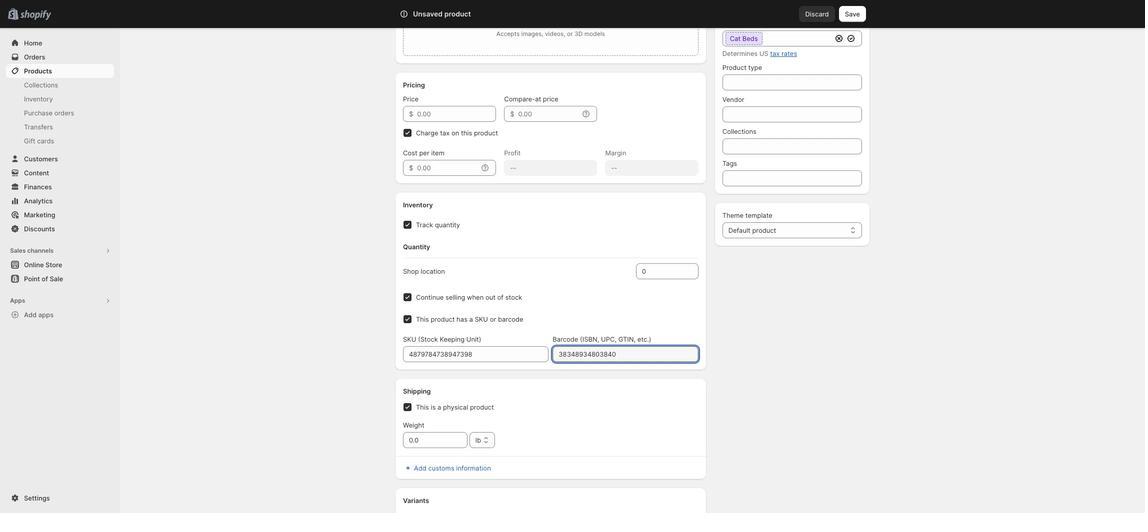 Task type: vqa. For each thing, say whether or not it's contained in the screenshot.
on
yes



Task type: locate. For each thing, give the bounding box(es) containing it.
$ for price
[[409, 110, 413, 118]]

product left has
[[431, 316, 455, 324]]

0 vertical spatial this
[[416, 316, 429, 324]]

0 vertical spatial a
[[470, 316, 473, 324]]

tax right us
[[771, 50, 780, 58]]

1 horizontal spatial collections
[[723, 128, 757, 136]]

collections
[[24, 81, 58, 89], [723, 128, 757, 136]]

inventory up 'track'
[[403, 201, 433, 209]]

1 horizontal spatial of
[[498, 294, 504, 302]]

settings link
[[6, 492, 114, 506]]

0 vertical spatial inventory
[[24, 95, 53, 103]]

0 vertical spatial collections
[[24, 81, 58, 89]]

0 vertical spatial or
[[567, 30, 573, 38]]

add customs information
[[414, 465, 491, 473]]

0 horizontal spatial collections
[[24, 81, 58, 89]]

save
[[845, 10, 861, 18]]

tax left on
[[440, 129, 450, 137]]

selling
[[446, 294, 465, 302]]

of left sale
[[42, 275, 48, 283]]

tax rates link
[[771, 50, 798, 58]]

product
[[445, 10, 471, 18], [474, 129, 498, 137], [753, 227, 777, 235], [431, 316, 455, 324], [470, 404, 494, 412]]

purchase orders
[[24, 109, 74, 117]]

or left 3d
[[567, 30, 573, 38]]

orders
[[54, 109, 74, 117]]

1 horizontal spatial sku
[[475, 316, 488, 324]]

track quantity
[[416, 221, 460, 229]]

profit
[[504, 149, 521, 157]]

a right has
[[470, 316, 473, 324]]

barcode (isbn, upc, gtin, etc.)
[[553, 336, 652, 344]]

product down template
[[753, 227, 777, 235]]

models
[[585, 30, 605, 38]]

1 vertical spatial inventory
[[403, 201, 433, 209]]

1 horizontal spatial add
[[414, 465, 427, 473]]

collections down products
[[24, 81, 58, 89]]

us
[[760, 50, 769, 58]]

product right physical
[[470, 404, 494, 412]]

this up (stock
[[416, 316, 429, 324]]

1 horizontal spatial tax
[[771, 50, 780, 58]]

0 vertical spatial of
[[42, 275, 48, 283]]

1 vertical spatial add
[[414, 465, 427, 473]]

product right unsaved
[[445, 10, 471, 18]]

of
[[42, 275, 48, 283], [498, 294, 504, 302]]

sku right has
[[475, 316, 488, 324]]

save button
[[839, 6, 867, 22]]

$ for compare-at price
[[510, 110, 515, 118]]

Profit text field
[[504, 160, 598, 176]]

analytics
[[24, 197, 53, 205]]

tags
[[723, 160, 738, 168]]

discounts
[[24, 225, 55, 233]]

cost
[[403, 149, 418, 157]]

price
[[403, 95, 419, 103]]

add apps
[[24, 311, 54, 319]]

or left barcode
[[490, 316, 496, 324]]

channels
[[27, 247, 54, 255]]

0 horizontal spatial a
[[438, 404, 441, 412]]

rates
[[782, 50, 798, 58]]

0 horizontal spatial inventory
[[24, 95, 53, 103]]

add apps button
[[6, 308, 114, 322]]

sku left (stock
[[403, 336, 416, 344]]

images,
[[522, 30, 544, 38]]

location
[[421, 268, 445, 276]]

0 vertical spatial add
[[24, 311, 37, 319]]

charge
[[416, 129, 439, 137]]

template
[[746, 212, 773, 220]]

this left "is"
[[416, 404, 429, 412]]

product right this at the top left
[[474, 129, 498, 137]]

1 vertical spatial tax
[[440, 129, 450, 137]]

Cost per item text field
[[417, 160, 478, 176]]

barcode
[[498, 316, 524, 324]]

0 horizontal spatial add
[[24, 311, 37, 319]]

0 horizontal spatial sku
[[403, 336, 416, 344]]

1 vertical spatial or
[[490, 316, 496, 324]]

of right out
[[498, 294, 504, 302]]

1 vertical spatial this
[[416, 404, 429, 412]]

a right "is"
[[438, 404, 441, 412]]

or
[[567, 30, 573, 38], [490, 316, 496, 324]]

gtin,
[[619, 336, 636, 344]]

point
[[24, 275, 40, 283]]

gift cards
[[24, 137, 54, 145]]

products
[[24, 67, 52, 75]]

finances link
[[6, 180, 114, 194]]

continue
[[416, 294, 444, 302]]

when
[[467, 294, 484, 302]]

apps
[[38, 311, 54, 319]]

sku
[[475, 316, 488, 324], [403, 336, 416, 344]]

inventory
[[24, 95, 53, 103], [403, 201, 433, 209]]

determines us tax rates
[[723, 50, 798, 58]]

Collections text field
[[723, 139, 863, 155]]

compare-
[[504, 95, 535, 103]]

compare-at price
[[504, 95, 559, 103]]

0 horizontal spatial of
[[42, 275, 48, 283]]

theme template
[[723, 212, 773, 220]]

add left apps
[[24, 311, 37, 319]]

home
[[24, 39, 42, 47]]

inventory up purchase
[[24, 95, 53, 103]]

apps button
[[6, 294, 114, 308]]

product
[[723, 64, 747, 72]]

store
[[46, 261, 62, 269]]

this product has a sku or barcode
[[416, 316, 524, 324]]

$ for cost per item
[[409, 164, 413, 172]]

item
[[431, 149, 445, 157]]

$ down the compare- at the top of the page
[[510, 110, 515, 118]]

per
[[419, 149, 430, 157]]

1 this from the top
[[416, 316, 429, 324]]

$ down cost
[[409, 164, 413, 172]]

0 vertical spatial tax
[[771, 50, 780, 58]]

collections down vendor
[[723, 128, 757, 136]]

1 horizontal spatial or
[[567, 30, 573, 38]]

2 this from the top
[[416, 404, 429, 412]]

collections link
[[6, 78, 114, 92]]

add left customs
[[414, 465, 427, 473]]

None number field
[[636, 264, 684, 280]]

vendor
[[723, 96, 745, 104]]

0 horizontal spatial tax
[[440, 129, 450, 137]]

online store button
[[0, 258, 120, 272]]

online store link
[[6, 258, 114, 272]]

tax
[[771, 50, 780, 58], [440, 129, 450, 137]]

1 horizontal spatial a
[[470, 316, 473, 324]]

sale
[[50, 275, 63, 283]]

SKU (Stock Keeping Unit) text field
[[403, 347, 549, 363]]

1 vertical spatial sku
[[403, 336, 416, 344]]

a
[[470, 316, 473, 324], [438, 404, 441, 412]]

$ down price
[[409, 110, 413, 118]]

home link
[[6, 36, 114, 50]]

margin
[[606, 149, 627, 157]]

$
[[409, 110, 413, 118], [510, 110, 515, 118], [409, 164, 413, 172]]

1 horizontal spatial inventory
[[403, 201, 433, 209]]

Compare-at price text field
[[519, 106, 580, 122]]

this
[[416, 316, 429, 324], [416, 404, 429, 412]]

stock
[[506, 294, 522, 302]]



Task type: describe. For each thing, give the bounding box(es) containing it.
quantity
[[403, 243, 430, 251]]

transfers
[[24, 123, 53, 131]]

purchase
[[24, 109, 53, 117]]

unit)
[[467, 336, 482, 344]]

shopify image
[[20, 10, 51, 20]]

pricing
[[403, 81, 425, 89]]

Product category text field
[[723, 31, 833, 47]]

variants
[[403, 497, 429, 505]]

this
[[461, 129, 472, 137]]

analytics link
[[6, 194, 114, 208]]

Margin text field
[[606, 160, 699, 176]]

sales channels button
[[6, 244, 114, 258]]

marketing link
[[6, 208, 114, 222]]

products link
[[6, 64, 114, 78]]

customers
[[24, 155, 58, 163]]

point of sale link
[[6, 272, 114, 286]]

(stock
[[418, 336, 438, 344]]

type
[[749, 64, 762, 72]]

orders
[[24, 53, 45, 61]]

0 horizontal spatial or
[[490, 316, 496, 324]]

3d
[[575, 30, 583, 38]]

finances
[[24, 183, 52, 191]]

accepts images, videos, or 3d models
[[497, 30, 605, 38]]

shop
[[403, 268, 419, 276]]

determines
[[723, 50, 758, 58]]

content link
[[6, 166, 114, 180]]

has
[[457, 316, 468, 324]]

search button
[[428, 6, 718, 22]]

online
[[24, 261, 44, 269]]

quantity
[[435, 221, 460, 229]]

upc,
[[601, 336, 617, 344]]

product for this product has a sku or barcode
[[431, 316, 455, 324]]

settings
[[24, 495, 50, 503]]

weight
[[403, 422, 425, 430]]

add for add apps
[[24, 311, 37, 319]]

cards
[[37, 137, 54, 145]]

theme
[[723, 212, 744, 220]]

price
[[543, 95, 559, 103]]

information
[[456, 465, 491, 473]]

this for this product has a sku or barcode
[[416, 316, 429, 324]]

is
[[431, 404, 436, 412]]

of inside button
[[42, 275, 48, 283]]

videos,
[[545, 30, 566, 38]]

transfers link
[[6, 120, 114, 134]]

sales
[[10, 247, 26, 255]]

point of sale
[[24, 275, 63, 283]]

1 vertical spatial of
[[498, 294, 504, 302]]

online store
[[24, 261, 62, 269]]

sales channels
[[10, 247, 54, 255]]

accepts
[[497, 30, 520, 38]]

Price text field
[[417, 106, 496, 122]]

sku (stock keeping unit)
[[403, 336, 482, 344]]

product type
[[723, 64, 762, 72]]

unsaved product
[[413, 10, 471, 18]]

this for this is a physical product
[[416, 404, 429, 412]]

unsaved
[[413, 10, 443, 18]]

product for default product
[[753, 227, 777, 235]]

discard button
[[800, 6, 835, 22]]

discard
[[806, 10, 829, 18]]

barcode
[[553, 336, 579, 344]]

etc.)
[[638, 336, 652, 344]]

gift
[[24, 137, 35, 145]]

discounts link
[[6, 222, 114, 236]]

Product type text field
[[723, 75, 863, 91]]

gift cards link
[[6, 134, 114, 148]]

point of sale button
[[0, 272, 120, 286]]

Tags text field
[[723, 171, 863, 187]]

default
[[729, 227, 751, 235]]

this is a physical product
[[416, 404, 494, 412]]

cost per item
[[403, 149, 445, 157]]

product for unsaved product
[[445, 10, 471, 18]]

content
[[24, 169, 49, 177]]

charge tax on this product
[[416, 129, 498, 137]]

out
[[486, 294, 496, 302]]

collections inside collections link
[[24, 81, 58, 89]]

shop location
[[403, 268, 445, 276]]

add for add customs information
[[414, 465, 427, 473]]

purchase orders link
[[6, 106, 114, 120]]

inventory link
[[6, 92, 114, 106]]

shipping
[[403, 388, 431, 396]]

Vendor text field
[[723, 107, 863, 123]]

customers link
[[6, 152, 114, 166]]

continue selling when out of stock
[[416, 294, 522, 302]]

(isbn,
[[580, 336, 600, 344]]

Barcode (ISBN, UPC, GTIN, etc.) text field
[[553, 347, 699, 363]]

marketing
[[24, 211, 55, 219]]

Weight text field
[[403, 433, 468, 449]]

default product
[[729, 227, 777, 235]]

inventory inside 'inventory' link
[[24, 95, 53, 103]]

1 vertical spatial collections
[[723, 128, 757, 136]]

1 vertical spatial a
[[438, 404, 441, 412]]

0 vertical spatial sku
[[475, 316, 488, 324]]

keeping
[[440, 336, 465, 344]]



